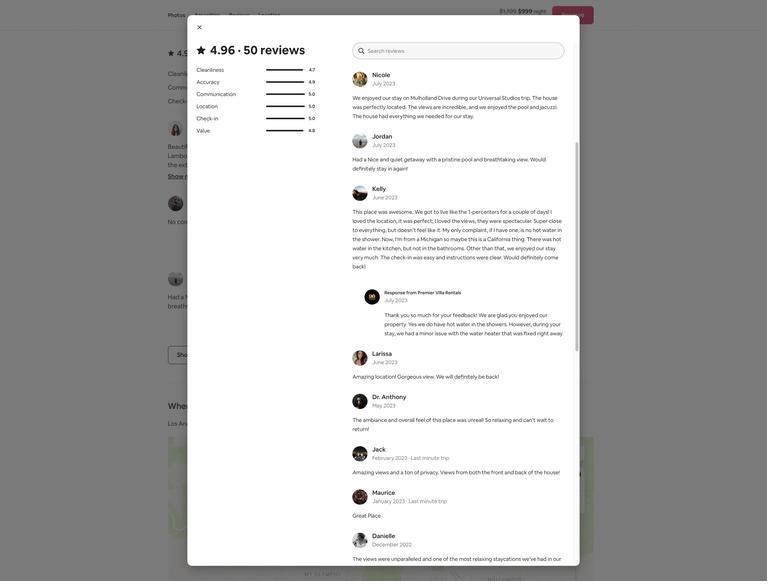 Task type: locate. For each thing, give the bounding box(es) containing it.
loud
[[232, 243, 245, 251]]

july 2023 right nicole image
[[404, 205, 427, 211]]

outside
[[221, 198, 242, 206]]

lamborghini
[[168, 152, 203, 160]]

super inside "list"
[[477, 312, 494, 320]]

jordan image
[[353, 133, 368, 149], [168, 271, 183, 287]]

this inside "list"
[[384, 294, 395, 301]]

it down nicole image
[[399, 218, 402, 225]]

couple inside '4.96 · 50 reviews' dialog
[[513, 209, 529, 216]]

no for ilja
[[168, 218, 176, 226]]

tub
[[257, 161, 267, 169]]

outstanding
[[384, 143, 419, 151]]

0 vertical spatial had a nice and quiet getaway with a pristine pool and breathtaking view. would definitely stay in again!
[[353, 156, 546, 172]]

your stay location, map pin image
[[371, 519, 390, 538]]

during inside "list"
[[498, 218, 516, 226]]

1 vertical spatial great
[[168, 262, 184, 270]]

! right host
[[435, 143, 436, 151]]

0 horizontal spatial views,
[[395, 312, 412, 320]]

0 vertical spatial my
[[443, 227, 450, 234]]

incredible, inside '4.96 · 50 reviews' dialog
[[442, 104, 468, 111]]

didn't
[[282, 179, 299, 187]]

else
[[237, 252, 248, 260]]

reviews button
[[229, 0, 250, 30]]

more for we
[[401, 248, 416, 256]]

1 horizontal spatial also
[[223, 143, 234, 151]]

had inside '4.96 · 50 reviews' dialog
[[353, 156, 363, 163]]

1 vertical spatial show more
[[384, 248, 416, 256]]

so
[[444, 236, 449, 243], [411, 312, 416, 319], [523, 330, 529, 338]]

it up 'glad'
[[497, 303, 500, 311]]

mulholland inside '4.96 · 50 reviews' dialog
[[411, 95, 437, 102]]

trip down views
[[438, 498, 447, 505]]

nice inside '4.96 · 50 reviews' dialog
[[368, 156, 379, 163]]

1 vertical spatial last minute trip
[[411, 455, 449, 462]]

enjoyed
[[362, 95, 381, 102], [488, 104, 507, 111], [394, 218, 417, 226], [436, 236, 458, 244], [516, 245, 535, 252], [519, 312, 538, 319], [512, 348, 534, 356]]

hollywood
[[227, 179, 257, 187]]

no comments for ilja
[[168, 218, 207, 226]]

place inside "list"
[[397, 294, 412, 301]]

relaxing right most
[[473, 556, 492, 563]]

feel inside "list"
[[417, 321, 428, 329]]

kitchen, inside '4.96 · 50 reviews' dialog
[[383, 245, 402, 252]]

cleanliness
[[197, 67, 224, 73], [168, 70, 199, 78]]

ambiance
[[363, 417, 387, 424]]

amenities
[[194, 12, 220, 19]]

that down showers.
[[502, 330, 512, 337]]

to inside the ambiance and overall feel of this place was unreal! so relaxing and can't wait to return!
[[548, 417, 554, 424]]

location, down nicole image
[[377, 218, 398, 225]]

can't
[[523, 417, 536, 424]]

perfect; inside '4.96 · 50 reviews' dialog
[[414, 218, 434, 225]]

had a nice and quiet getaway with a pristine pool and breathtaking view. would definitely stay in again!
[[353, 156, 546, 172], [168, 294, 317, 311]]

minute
[[418, 37, 435, 44], [422, 455, 440, 462], [420, 498, 437, 505]]

jack image
[[353, 447, 368, 462]]

everything, up however,
[[518, 312, 550, 320]]

water
[[542, 227, 557, 234], [353, 245, 367, 252], [456, 321, 470, 328], [395, 330, 411, 338], [469, 330, 484, 337], [491, 339, 507, 347]]

drive inside "list"
[[482, 218, 496, 226]]

last right january 2023
[[409, 498, 419, 505]]

50
[[244, 42, 258, 58], [200, 48, 209, 59], [202, 351, 209, 359]]

amenities button
[[194, 0, 220, 30]]

you right 'glad'
[[509, 312, 518, 319]]

comments for ilja
[[177, 218, 207, 226]]

doesn't down thank
[[395, 321, 416, 329]]

area down get
[[244, 198, 256, 206]]

nice down jordan july 2023
[[368, 156, 379, 163]]

everything inside '4.96 · 50 reviews' dialog
[[389, 113, 416, 120]]

1 horizontal spatial much.
[[410, 357, 427, 365]]

1 horizontal spatial maybe
[[530, 330, 549, 338]]

larissa
[[372, 350, 392, 358]]

also right it's
[[177, 189, 188, 197]]

with down hosts.
[[259, 271, 271, 279]]

0 horizontal spatial now,
[[382, 236, 394, 243]]

0 vertical spatial that,
[[495, 245, 506, 252]]

than inside "list"
[[474, 348, 487, 356]]

jordan image left jordan july 2023
[[353, 133, 368, 149]]

0 vertical spatial place
[[364, 209, 377, 216]]

with
[[426, 156, 437, 163], [259, 271, 271, 279], [252, 294, 264, 301], [448, 330, 459, 337]]

check-
[[391, 254, 408, 261], [441, 357, 460, 365]]

1 vertical spatial jordan image
[[168, 271, 183, 287]]

jordan july 2023
[[372, 133, 395, 149]]

&
[[319, 143, 324, 151], [240, 161, 245, 169], [268, 161, 272, 169], [285, 189, 289, 197], [211, 207, 215, 215], [335, 234, 339, 242]]

getaway for ilja
[[227, 294, 251, 301]]

heat
[[202, 161, 215, 169]]

nicole image
[[384, 196, 399, 211]]

2023 right nicole image
[[414, 205, 427, 211]]

july inside the response from premier villa rentals july 2023
[[385, 297, 394, 304]]

bathrooms. inside '4.96 · 50 reviews' dialog
[[437, 245, 465, 252]]

got right rentals
[[466, 294, 475, 301]]

michigan inside "list"
[[496, 330, 521, 338]]

2023 inside 'dr. anthony may 2023'
[[384, 403, 396, 409]]

4.8 inside '4.96 · 50 reviews' dialog
[[309, 128, 315, 134]]

june down larissa
[[372, 359, 384, 366]]

0 vertical spatial perfectly
[[363, 104, 386, 111]]

i'm down nicole image
[[395, 236, 402, 243]]

location, up the feedback!
[[471, 303, 495, 311]]

0 horizontal spatial july 2023
[[188, 280, 211, 287]]

with right issue on the right of page
[[448, 330, 459, 337]]

list containing amijoyce
[[165, 120, 597, 374]]

days! inside '4.96 · 50 reviews' dialog
[[537, 209, 549, 216]]

show more for we
[[384, 248, 416, 256]]

ilja
[[188, 195, 196, 203]]

pristine inside "list"
[[270, 294, 291, 301]]

again!
[[393, 165, 408, 172], [286, 303, 303, 311]]

check- up october
[[197, 115, 214, 122]]

no comments inside '4.96 · 50 reviews' dialog
[[353, 51, 387, 58]]

2 horizontal spatial location
[[384, 84, 408, 92]]

0 horizontal spatial nice
[[185, 294, 198, 301]]

2023 inside kelly june 2023
[[385, 194, 398, 201]]

than
[[482, 245, 493, 252], [474, 348, 487, 356]]

exceptional
[[230, 262, 263, 270]]

amijoyce october 2023
[[188, 120, 222, 136]]

kelly image
[[353, 186, 368, 201], [353, 186, 368, 201]]

0 horizontal spatial i'm
[[285, 234, 294, 242]]

our inside the views were unparalleled and one of the most relaxing staycations we've had in our city.
[[553, 556, 561, 563]]

1 vertical spatial nice
[[185, 294, 198, 301]]

minute up search reviews, press 'enter' to search text field
[[418, 37, 435, 44]]

50 inside button
[[202, 351, 209, 359]]

no for august 2023
[[353, 51, 360, 58]]

location! down larissa june 2023
[[375, 374, 396, 381]]

awesome. up much
[[425, 294, 454, 301]]

reviews inside button
[[210, 351, 232, 359]]

we enjoyed our stay on mulholland drive during our universal studios trip. the house was perfectly located. the views are incredible, and we enjoyed the pool and jacuzzi. the house had everything we needed for our stay. inside "list"
[[384, 218, 553, 254]]

perfect;
[[414, 218, 434, 225], [514, 303, 537, 311]]

2 you from the left
[[509, 312, 518, 319]]

amijoyce image
[[168, 121, 183, 136], [168, 121, 183, 136]]

not inside '4.96 · 50 reviews' dialog
[[413, 245, 421, 252]]

2 horizontal spatial during
[[533, 321, 549, 328]]

0 horizontal spatial drive
[[438, 95, 451, 102]]

perfectly inside '4.96 · 50 reviews' dialog
[[363, 104, 386, 111]]

no inside "list"
[[168, 218, 176, 226]]

1 vertical spatial 1-
[[516, 294, 521, 301]]

1 vertical spatial got
[[466, 294, 475, 301]]

again! down outstanding
[[393, 165, 408, 172]]

0 vertical spatial getaway
[[404, 156, 425, 163]]

comments down cookout
[[177, 218, 207, 226]]

had right paid in the left of the page
[[353, 156, 363, 163]]

that down squeaks.
[[250, 252, 261, 260]]

again! inside "list"
[[286, 303, 303, 311]]

i'm up huge
[[285, 234, 294, 242]]

our inside thank you so much for your feedback! we are glad you enjoyed our property. yes we do have hot water in the showers. however, during your stay, we had a minor issue with the water heater that was fixed right away.
[[539, 312, 548, 319]]

danielle image
[[353, 533, 368, 549]]

dr. anthony image
[[353, 394, 368, 409]]

0 horizontal spatial location
[[197, 103, 218, 110]]

check- up amazing location! gorgeous view. we will definitely be back!
[[441, 357, 460, 365]]

january
[[372, 498, 392, 505]]

night
[[534, 8, 546, 15]]

2 vertical spatial place
[[443, 417, 456, 424]]

1 vertical spatial minute
[[422, 455, 440, 462]]

location! right great
[[467, 161, 491, 169]]

minute up privacy. on the right of page
[[422, 455, 440, 462]]

1 horizontal spatial comments
[[361, 51, 387, 58]]

to
[[278, 152, 285, 160], [195, 161, 201, 169], [261, 170, 267, 178], [315, 179, 321, 187], [238, 189, 244, 197], [257, 189, 263, 197], [434, 209, 439, 216], [353, 227, 358, 234], [198, 252, 204, 260], [477, 294, 483, 301], [511, 312, 517, 320], [548, 417, 554, 424]]

0 horizontal spatial percenters
[[472, 209, 499, 216]]

0 horizontal spatial jordan
[[188, 271, 208, 279]]

on inside '4.96 · 50 reviews' dialog
[[403, 95, 409, 102]]

july down response
[[385, 297, 394, 304]]

again! down again
[[286, 303, 303, 311]]

we inside 'beautiful home! we also rented a vehicle from premier & the lamborghini yurus was the perfect pair to the house. we paid the extra to heat the pool & hot tub & it was 100% worth it. literally nothing beats waking up to the amazing view of the pool overlooking the hollywood hills. we didn't want to leave. it's also really convenient to get to ralph's & other stores. the grill was great. the outside area is perfect for a little intimate family cookout & meal. only 7 minutes away from the walk of fame. the hosts were super responsive and very helpful. the only suggestion we did have was that the bed in the master suite should probably be updated. i'm a light sleeper & any movement caused loud squeaks. not a huge deal compared to everything else that was absolutely amazing. great house, area and exceptional hosts. definitely recommend and will be booking with premier again in the future.'
[[225, 225, 233, 233]]

i'm
[[285, 234, 294, 242], [395, 236, 402, 243], [467, 330, 475, 338]]

reviews inside dialog
[[261, 42, 305, 58]]

1 vertical spatial trip
[[441, 455, 449, 462]]

location up amijoyce
[[197, 103, 218, 110]]

stay.
[[463, 113, 474, 120], [480, 246, 493, 254]]

movement
[[179, 243, 210, 251]]

master
[[168, 234, 188, 242]]

larissa image
[[353, 351, 368, 366], [353, 351, 368, 366]]

instructions up rentals
[[446, 254, 475, 261]]

check-in inside '4.96 · 50 reviews' dialog
[[197, 115, 218, 122]]

communication inside '4.96 · 50 reviews' dialog
[[197, 91, 236, 98]]

your up the away.
[[550, 321, 561, 328]]

1 vertical spatial check-in
[[197, 115, 218, 122]]

a inside outstanding host ! great communication! excellent property ! in a great location!
[[446, 161, 449, 169]]

google map
showing 4 points of interest. region
[[118, 399, 605, 582]]

show more for this
[[384, 323, 416, 331]]

value down nicole july 2023
[[384, 97, 399, 105]]

much.
[[364, 254, 379, 261], [410, 357, 427, 365]]

percenters
[[472, 209, 499, 216], [521, 294, 551, 301]]

0 horizontal spatial come
[[447, 367, 463, 374]]

will inside 'beautiful home! we also rented a vehicle from premier & the lamborghini yurus was the perfect pair to the house. we paid the extra to heat the pool & hot tub & it was 100% worth it. literally nothing beats waking up to the amazing view of the pool overlooking the hollywood hills. we didn't want to leave. it's also really convenient to get to ralph's & other stores. the grill was great. the outside area is perfect for a little intimate family cookout & meal. only 7 minutes away from the walk of fame. the hosts were super responsive and very helpful. the only suggestion we did have was that the bed in the master suite should probably be updated. i'm a light sleeper & any movement caused loud squeaks. not a huge deal compared to everything else that was absolutely amazing. great house, area and exceptional hosts. definitely recommend and will be booking with premier again in the future.'
[[215, 271, 224, 279]]

0 vertical spatial located.
[[387, 104, 407, 111]]

everything,
[[359, 227, 387, 234], [518, 312, 550, 320]]

june inside kelly june 2023
[[372, 194, 384, 201]]

0 vertical spatial again!
[[393, 165, 408, 172]]

july inside nicole july 2023
[[372, 80, 382, 87]]

0 horizontal spatial very
[[289, 216, 302, 224]]

last up 'ton'
[[411, 455, 421, 462]]

july down nicole
[[372, 80, 382, 87]]

2023 inside larissa june 2023
[[385, 359, 398, 366]]

scott image
[[384, 121, 399, 136]]

live inside '4.96 · 50 reviews' dialog
[[440, 209, 448, 216]]

amazing for larissa
[[353, 374, 374, 381]]

1 vertical spatial no
[[168, 218, 176, 226]]

1 5.0 from the top
[[309, 91, 315, 97]]

nicole image
[[353, 72, 368, 87], [353, 72, 368, 87], [384, 196, 399, 211]]

1 vertical spatial breathtaking
[[168, 303, 204, 311]]

was
[[353, 104, 362, 111], [221, 152, 232, 160], [279, 161, 289, 169], [179, 198, 190, 206], [378, 209, 388, 216], [403, 218, 413, 225], [260, 225, 270, 233], [449, 227, 460, 235], [542, 236, 552, 243], [263, 252, 273, 260], [413, 254, 423, 261], [413, 294, 424, 301], [502, 303, 513, 311], [513, 330, 523, 337], [468, 339, 479, 347], [466, 357, 477, 365], [457, 417, 467, 424]]

0 horizontal spatial location,
[[377, 218, 398, 225]]

0 vertical spatial on
[[403, 95, 409, 102]]

2023 down scott icon
[[383, 142, 395, 149]]

hot
[[246, 161, 256, 169], [533, 227, 541, 234], [553, 236, 561, 243], [447, 321, 455, 328], [384, 330, 393, 338], [480, 339, 490, 347]]

0 vertical spatial amazing
[[353, 374, 374, 381]]

2 vertical spatial that
[[502, 330, 512, 337]]

everything inside 'beautiful home! we also rented a vehicle from premier & the lamborghini yurus was the perfect pair to the house. we paid the extra to heat the pool & hot tub & it was 100% worth it. literally nothing beats waking up to the amazing view of the pool overlooking the hollywood hills. we didn't want to leave. it's also really convenient to get to ralph's & other stores. the grill was great. the outside area is perfect for a little intimate family cookout & meal. only 7 minutes away from the walk of fame. the hosts were super responsive and very helpful. the only suggestion we did have was that the bed in the master suite should probably be updated. i'm a light sleeper & any movement caused loud squeaks. not a huge deal compared to everything else that was absolutely amazing. great house, area and exceptional hosts. definitely recommend and will be booking with premier again in the future.'
[[206, 252, 236, 260]]

communication
[[168, 84, 213, 92], [197, 91, 236, 98]]

last right the august 2023
[[407, 37, 417, 44]]

0 vertical spatial much.
[[364, 254, 379, 261]]

0 horizontal spatial 1-
[[468, 209, 472, 216]]

show all 50 reviews
[[177, 351, 232, 359]]

1 horizontal spatial quiet
[[390, 156, 403, 163]]

1 horizontal spatial instructions
[[504, 357, 537, 365]]

states
[[254, 420, 271, 428]]

for
[[445, 113, 453, 120], [285, 198, 293, 206], [500, 209, 508, 216], [460, 246, 468, 254], [384, 303, 392, 311], [433, 312, 440, 319]]

add a place to the map image
[[572, 471, 582, 480]]

place left nicole image
[[364, 209, 377, 216]]

jordan up outstanding
[[372, 133, 392, 141]]

1 vertical spatial that,
[[488, 348, 501, 356]]

1 vertical spatial your
[[550, 321, 561, 328]]

no
[[353, 51, 360, 58], [168, 218, 176, 226]]

view. for august 2023
[[517, 156, 529, 163]]

0 horizontal spatial close
[[495, 312, 510, 320]]

1 horizontal spatial perfect;
[[514, 303, 537, 311]]

2023 down larissa
[[385, 359, 398, 366]]

august 2023
[[372, 37, 403, 44]]

0 vertical spatial comments
[[361, 51, 387, 58]]

getaway inside "list"
[[227, 294, 251, 301]]

1 amazing from the top
[[353, 374, 374, 381]]

ton
[[405, 470, 413, 476]]

definitely
[[353, 165, 375, 172], [521, 254, 543, 261], [240, 303, 266, 311], [419, 367, 445, 374], [454, 374, 477, 381]]

located. inside '4.96 · 50 reviews' dialog
[[387, 104, 407, 111]]

with down booking
[[252, 294, 264, 301]]

check- inside '4.96 · 50 reviews' dialog
[[197, 115, 214, 122]]

& up waking
[[240, 161, 245, 169]]

1 horizontal spatial kitchen,
[[526, 339, 548, 347]]

1 horizontal spatial got
[[466, 294, 475, 301]]

2023 down clear dates button
[[391, 37, 403, 44]]

location down nicole
[[384, 84, 408, 92]]

minute down privacy. on the right of page
[[420, 498, 437, 505]]

1 horizontal spatial california
[[487, 236, 511, 243]]

it's
[[168, 189, 176, 197]]

great up excellent
[[384, 152, 400, 160]]

2023 down nicole
[[383, 80, 395, 87]]

comments for august 2023
[[361, 51, 387, 58]]

nice down future.
[[185, 294, 198, 301]]

premier up house. on the top left
[[296, 143, 318, 151]]

1 vertical spatial now,
[[452, 330, 466, 338]]

complaint,
[[462, 227, 488, 234], [469, 321, 499, 329]]

1 june from the top
[[372, 194, 384, 201]]

had a nice and quiet getaway with a pristine pool and breathtaking view. would definitely stay in again! for august 2023
[[353, 156, 546, 172]]

close inside "list"
[[495, 312, 510, 320]]

amazing
[[353, 374, 374, 381], [353, 470, 374, 476]]

jordan for jordan
[[188, 271, 208, 279]]

my inside "list"
[[446, 321, 455, 329]]

stay
[[392, 95, 402, 102], [377, 165, 387, 172], [429, 218, 440, 226], [546, 245, 556, 252], [267, 303, 279, 311], [384, 357, 395, 365]]

1 horizontal spatial drive
[[482, 218, 496, 226]]

check- up response
[[391, 254, 408, 261]]

more for this
[[401, 323, 416, 331]]

last minute trip for maurice
[[409, 498, 447, 505]]

up
[[252, 170, 259, 178]]

2023 down anthony
[[384, 403, 396, 409]]

0 horizontal spatial michigan
[[421, 236, 443, 243]]

had inside thank you so much for your feedback! we are glad you enjoyed our property. yes we do have hot water in the showers. however, during your stay, we had a minor issue with the water heater that was fixed right away.
[[405, 330, 414, 337]]

jordan image down "compared"
[[168, 271, 183, 287]]

jack image
[[353, 447, 368, 462]]

maybe
[[451, 236, 467, 243], [530, 330, 549, 338]]

premier left villa
[[418, 290, 435, 296]]

incredible,
[[442, 104, 468, 111], [384, 236, 413, 244]]

easy inside '4.96 · 50 reviews' dialog
[[424, 254, 435, 261]]

1 vertical spatial no comments
[[168, 218, 207, 226]]

2 vertical spatial show more button
[[384, 323, 422, 331]]

but
[[388, 227, 396, 234], [403, 245, 412, 252], [384, 321, 394, 329], [384, 348, 394, 356]]

jordan down house,
[[188, 271, 208, 279]]

got inside '4.96 · 50 reviews' dialog
[[424, 209, 433, 216]]

future.
[[168, 280, 187, 288]]

i'm inside 'beautiful home! we also rented a vehicle from premier & the lamborghini yurus was the perfect pair to the house. we paid the extra to heat the pool & hot tub & it was 100% worth it. literally nothing beats waking up to the amazing view of the pool overlooking the hollywood hills. we didn't want to leave. it's also really convenient to get to ralph's & other stores. the grill was great. the outside area is perfect for a little intimate family cookout & meal. only 7 minutes away from the walk of fame. the hosts were super responsive and very helpful. the only suggestion we did have was that the bed in the master suite should probably be updated. i'm a light sleeper & any movement caused loud squeaks. not a huge deal compared to everything else that was absolutely amazing. great house, area and exceptional hosts. definitely recommend and will be booking with premier again in the future.'
[[285, 234, 294, 242]]

trip up views
[[441, 455, 449, 462]]

danielle december 2022
[[372, 533, 412, 549]]

dr. anthony image
[[353, 394, 368, 409]]

4.7 out of 5.0 image
[[266, 69, 305, 71], [266, 69, 303, 71]]

that up updated.
[[272, 225, 283, 233]]

1 vertical spatial had
[[168, 294, 179, 301]]

0 vertical spatial value
[[384, 97, 399, 105]]

now, right issue on the right of page
[[452, 330, 466, 338]]

light
[[299, 234, 312, 242]]

5.0 out of 5.0 image
[[266, 94, 305, 95], [266, 94, 305, 95], [266, 106, 305, 107], [266, 106, 305, 107], [266, 118, 305, 119], [266, 118, 305, 119]]

breathtaking inside "list"
[[168, 303, 204, 311]]

!
[[435, 143, 436, 151], [437, 161, 438, 169]]

0 vertical spatial check-
[[391, 254, 408, 261]]

awesome. down kelly june 2023
[[389, 209, 414, 216]]

august up nicole
[[372, 37, 390, 44]]

2 vertical spatial location
[[197, 103, 218, 110]]

location right reviews
[[259, 12, 280, 19]]

jordan inside "list"
[[188, 271, 208, 279]]

will inside '4.96 · 50 reviews' dialog
[[446, 374, 453, 381]]

only inside 'beautiful home! we also rented a vehicle from premier & the lamborghini yurus was the perfect pair to the house. we paid the extra to heat the pool & hot tub & it was 100% worth it. literally nothing beats waking up to the amazing view of the pool overlooking the hollywood hills. we didn't want to leave. it's also really convenient to get to ralph's & other stores. the grill was great. the outside area is perfect for a little intimate family cookout & meal. only 7 minutes away from the walk of fame. the hosts were super responsive and very helpful. the only suggestion we did have was that the bed in the master suite should probably be updated. i'm a light sleeper & any movement caused loud squeaks. not a huge deal compared to everything else that was absolutely amazing. great house, area and exceptional hosts. definitely recommend and will be booking with premier again in the future.'
[[180, 225, 192, 233]]

place up thank
[[397, 294, 412, 301]]

jacuzzi. inside "list"
[[496, 236, 516, 244]]

june for larissa
[[372, 359, 384, 366]]

list
[[165, 120, 597, 374]]

minute for maurice
[[420, 498, 437, 505]]

comments down the august 2023
[[361, 51, 387, 58]]

1 vertical spatial thing.
[[433, 339, 449, 347]]

pristine
[[442, 156, 460, 163], [270, 294, 291, 301]]

not
[[271, 243, 282, 251]]

updated.
[[259, 234, 284, 242]]

relaxing right so
[[493, 417, 512, 424]]

1- inside "list"
[[516, 294, 521, 301]]

jordan image
[[353, 133, 368, 149], [168, 271, 183, 287]]

nice
[[368, 156, 379, 163], [185, 294, 198, 301]]

2 vertical spatial premier
[[418, 290, 435, 296]]

check-in up october
[[197, 115, 218, 122]]

have inside thank you so much for your feedback! we are glad you enjoyed our property. yes we do have hot water in the showers. however, during your stay, we had a minor issue with the water heater that was fixed right away.
[[434, 321, 446, 328]]

june down kelly
[[372, 194, 384, 201]]

back!
[[353, 263, 366, 270], [464, 367, 479, 374], [486, 374, 499, 381]]

4.9 out of 5.0 image
[[266, 81, 305, 83], [266, 81, 304, 83]]

scott
[[404, 120, 419, 128]]

1 vertical spatial this place was awesome. we got to live like the 1-percenters for a couple of days! i loved the location, it was perfect; i loved the views, they were spectacular. super close to everything, but doesn't feel like it. my only complaint, if i have one, is no hot water in the shower. now, i'm from a michigan so maybe this is a california thing. there was hot water in the kitchen, but not in the bathrooms. other than that, we enjoyed our stay very much. the check-in was easy and instructions were clear. would definitely come back!
[[384, 294, 556, 374]]

no comments down cookout
[[168, 218, 207, 226]]

great
[[450, 161, 465, 169]]

view. inside "list"
[[205, 303, 219, 311]]

2023 down response
[[395, 297, 408, 304]]

views
[[440, 470, 455, 476]]

los angeles, california, united states
[[168, 420, 271, 428]]

2 june from the top
[[372, 359, 384, 366]]

2023 up 'ton'
[[395, 455, 407, 462]]

1 horizontal spatial live
[[484, 294, 493, 301]]

had a nice and quiet getaway with a pristine pool and breathtaking view. would definitely stay in again! for ilja
[[168, 294, 317, 311]]

0 vertical spatial it
[[273, 161, 277, 169]]

1 horizontal spatial studios
[[502, 95, 520, 102]]

0 vertical spatial no comments
[[353, 51, 387, 58]]

easy inside "list"
[[478, 357, 491, 365]]

little
[[299, 198, 312, 206]]

now, down nicole image
[[382, 236, 394, 243]]

jordan image down "compared"
[[168, 271, 183, 287]]

anthony
[[382, 394, 406, 401]]

no comments inside "list"
[[168, 218, 207, 226]]

shower. inside '4.96 · 50 reviews' dialog
[[362, 236, 381, 243]]

perfect up tub
[[244, 152, 265, 160]]

this right premier villa rentals icon
[[384, 294, 395, 301]]

show all 50 reviews button
[[168, 346, 241, 365]]

perfect
[[244, 152, 265, 160], [263, 198, 284, 206]]

& right tub
[[268, 161, 272, 169]]

one, inside '4.96 · 50 reviews' dialog
[[509, 227, 520, 234]]

2 vertical spatial minute
[[420, 498, 437, 505]]

we
[[353, 95, 361, 102], [213, 143, 222, 151], [316, 152, 326, 160], [272, 179, 281, 187], [415, 209, 423, 216], [384, 218, 393, 226], [455, 294, 464, 301], [479, 312, 487, 319], [436, 374, 444, 381]]

getaway down booking
[[227, 294, 251, 301]]

1 vertical spatial super
[[477, 312, 494, 320]]

it inside '4.96 · 50 reviews' dialog
[[399, 218, 402, 225]]

your left the feedback!
[[441, 312, 452, 319]]

4.8 out of 5.0 image
[[501, 101, 547, 102], [501, 101, 545, 102], [266, 130, 305, 132], [266, 130, 303, 132]]

now,
[[382, 236, 394, 243], [452, 330, 466, 338]]

jordan
[[372, 133, 392, 141], [188, 271, 208, 279]]

views, inside '4.96 · 50 reviews' dialog
[[461, 218, 476, 225]]

& left meal.
[[211, 207, 215, 215]]

2 amazing from the top
[[353, 470, 374, 476]]

i'm inside '4.96 · 50 reviews' dialog
[[395, 236, 402, 243]]

you up yes
[[401, 312, 410, 319]]

july left outstanding
[[372, 142, 382, 149]]

3 5.0 from the top
[[309, 116, 315, 122]]

complaint, inside '4.96 · 50 reviews' dialog
[[462, 227, 488, 234]]

awesome. inside '4.96 · 50 reviews' dialog
[[389, 209, 414, 216]]

1 horizontal spatial 4.96
[[210, 42, 235, 58]]

it. inside '4.96 · 50 reviews' dialog
[[437, 227, 442, 234]]

2 5.0 from the top
[[309, 103, 315, 110]]

1 vertical spatial view.
[[205, 303, 219, 311]]

located. inside "list"
[[488, 227, 511, 235]]

maurice image
[[353, 490, 368, 505]]

very inside 'beautiful home! we also rented a vehicle from premier & the lamborghini yurus was the perfect pair to the house. we paid the extra to heat the pool & hot tub & it was 100% worth it. literally nothing beats waking up to the amazing view of the pool overlooking the hollywood hills. we didn't want to leave. it's also really convenient to get to ralph's & other stores. the grill was great. the outside area is perfect for a little intimate family cookout & meal. only 7 minutes away from the walk of fame. the hosts were super responsive and very helpful. the only suggestion we did have was that the bed in the master suite should probably be updated. i'm a light sleeper & any movement caused loud squeaks. not a huge deal compared to everything else that was absolutely amazing. great house, area and exceptional hosts. definitely recommend and will be booking with premier again in the future.'
[[289, 216, 302, 224]]

thing. inside "list"
[[433, 339, 449, 347]]

jordan inside jordan july 2023
[[372, 133, 392, 141]]

like
[[450, 209, 458, 216], [428, 227, 436, 234], [495, 294, 504, 301], [429, 321, 438, 329]]

that
[[272, 225, 283, 233], [250, 252, 261, 260], [502, 330, 512, 337]]

2023 up the hosts
[[206, 205, 219, 211]]

had down future.
[[168, 294, 179, 301]]

0 horizontal spatial jordan image
[[168, 271, 183, 287]]

0 horizontal spatial great
[[168, 262, 184, 270]]

0 vertical spatial jacuzzi.
[[540, 104, 558, 111]]

doesn't down nicole image
[[398, 227, 416, 234]]

it. inside 'beautiful home! we also rented a vehicle from premier & the lamborghini yurus was the perfect pair to the house. we paid the extra to heat the pool & hot tub & it was 100% worth it. literally nothing beats waking up to the amazing view of the pool overlooking the hollywood hills. we didn't want to leave. it's also really convenient to get to ralph's & other stores. the grill was great. the outside area is perfect for a little intimate family cookout & meal. only 7 minutes away from the walk of fame. the hosts were super responsive and very helpful. the only suggestion we did have was that the bed in the master suite should probably be updated. i'm a light sleeper & any movement caused loud squeaks. not a huge deal compared to everything else that was absolutely amazing. great house, area and exceptional hosts. definitely recommend and will be booking with premier again in the future.'
[[324, 161, 330, 169]]

0 horizontal spatial clear.
[[384, 367, 398, 374]]

views inside "list"
[[524, 227, 540, 235]]

0 horizontal spatial august
[[188, 205, 205, 211]]

a inside thank you so much for your feedback! we are glad you enjoyed our property. yes we do have hot water in the showers. however, during your stay, we had a minor issue with the water heater that was fixed right away.
[[416, 330, 418, 337]]

jordan image left jordan july 2023
[[353, 133, 368, 149]]

nice for august 2023
[[368, 156, 379, 163]]

0 horizontal spatial maybe
[[451, 236, 467, 243]]

had
[[353, 156, 363, 163], [168, 294, 179, 301]]

maybe inside "list"
[[530, 330, 549, 338]]

july inside jordan july 2023
[[372, 142, 382, 149]]

perfect down ralph's
[[263, 198, 284, 206]]

show more button
[[168, 173, 206, 181], [384, 248, 422, 256], [384, 323, 422, 331]]

0 vertical spatial nice
[[368, 156, 379, 163]]

also left the rented
[[223, 143, 234, 151]]

2 vertical spatial more
[[401, 323, 416, 331]]

0 horizontal spatial 4.96
[[177, 48, 194, 59]]

1 vertical spatial kitchen,
[[526, 339, 548, 347]]

2023 down kelly
[[385, 194, 398, 201]]

want
[[300, 179, 314, 187]]

1 horizontal spatial everything,
[[518, 312, 550, 320]]



Task type: describe. For each thing, give the bounding box(es) containing it.
get
[[246, 189, 255, 197]]

2023 inside jordan july 2023
[[383, 142, 395, 149]]

listing
[[535, 3, 551, 10]]

0 vertical spatial premier
[[296, 143, 318, 151]]

clear. inside "list"
[[384, 367, 398, 374]]

clear dates
[[379, 2, 408, 8]]

property.
[[385, 321, 407, 328]]

so
[[485, 417, 491, 424]]

drag pegman onto the map to open street view image
[[569, 446, 585, 461]]

if inside '4.96 · 50 reviews' dialog
[[489, 227, 493, 234]]

back
[[515, 470, 527, 476]]

scott image
[[384, 121, 399, 136]]

front
[[491, 470, 504, 476]]

fame.
[[168, 216, 184, 224]]

Search reviews, Press 'Enter' to search text field
[[368, 47, 557, 55]]

1 vertical spatial one,
[[522, 321, 534, 329]]

caused
[[211, 243, 231, 251]]

so inside "list"
[[523, 330, 529, 338]]

all
[[194, 351, 200, 359]]

recommend
[[168, 271, 202, 279]]

that inside thank you so much for your feedback! we are glad you enjoyed our property. yes we do have hot water in the showers. however, during your stay, we had a minor issue with the water heater that was fixed right away.
[[502, 330, 512, 337]]

view. for ilja
[[205, 303, 219, 311]]

sleeper
[[313, 234, 334, 242]]

host
[[420, 143, 434, 151]]

1 horizontal spatial 4.8
[[551, 98, 558, 105]]

2023 inside nicole july 2023
[[383, 80, 395, 87]]

bed
[[296, 225, 307, 233]]

0 vertical spatial more
[[185, 173, 200, 181]]

beautiful
[[168, 143, 193, 151]]

view
[[304, 170, 317, 178]]

check- inside "list"
[[441, 357, 460, 365]]

5.0 for communication
[[309, 91, 315, 97]]

maurice image
[[353, 490, 368, 505]]

yes
[[408, 321, 417, 328]]

we inside thank you so much for your feedback! we are glad you enjoyed our property. yes we do have hot water in the showers. however, during your stay, we had a minor issue with the water heater that was fixed right away.
[[479, 312, 487, 319]]

with left in
[[426, 156, 437, 163]]

larissa june 2023
[[372, 350, 398, 366]]

trip. inside '4.96 · 50 reviews' dialog
[[521, 95, 531, 102]]

city.
[[353, 565, 363, 572]]

4.96 inside dialog
[[210, 42, 235, 58]]

ilja august 2023
[[188, 195, 219, 211]]

last for maurice
[[409, 498, 419, 505]]

with inside 'beautiful home! we also rented a vehicle from premier & the lamborghini yurus was the perfect pair to the house. we paid the extra to heat the pool & hot tub & it was 100% worth it. literally nothing beats waking up to the amazing view of the pool overlooking the hollywood hills. we didn't want to leave. it's also really convenient to get to ralph's & other stores. the grill was great. the outside area is perfect for a little intimate family cookout & meal. only 7 minutes away from the walk of fame. the hosts were super responsive and very helpful. the only suggestion we did have was that the bed in the master suite should probably be updated. i'm a light sleeper & any movement caused loud squeaks. not a huge deal compared to everything else that was absolutely amazing. great house, area and exceptional hosts. definitely recommend and will be booking with premier again in the future.'
[[259, 271, 271, 279]]

last minute trip for jack
[[411, 455, 449, 462]]

0 vertical spatial minute
[[418, 37, 435, 44]]

1 you from the left
[[401, 312, 410, 319]]

ilja image
[[168, 196, 183, 211]]

should
[[204, 234, 222, 242]]

hot inside 'beautiful home! we also rented a vehicle from premier & the lamborghini yurus was the perfect pair to the house. we paid the extra to heat the pool & hot tub & it was 100% worth it. literally nothing beats waking up to the amazing view of the pool overlooking the hollywood hills. we didn't want to leave. it's also really convenient to get to ralph's & other stores. the grill was great. the outside area is perfect for a little intimate family cookout & meal. only 7 minutes away from the walk of fame. the hosts were super responsive and very helpful. the only suggestion we did have was that the bed in the master suite should probably be updated. i'm a light sleeper & any movement caused loud squeaks. not a huge deal compared to everything else that was absolutely amazing. great house, area and exceptional hosts. definitely recommend and will be booking with premier again in the future.'
[[246, 161, 256, 169]]

maurice
[[372, 489, 395, 497]]

much
[[418, 312, 431, 319]]

show more button for we enjoyed our stay on mulholland drive during our universal studios trip. the house was perfectly located. the views are incredible, and we enjoyed the pool and jacuzzi. the house had everything we needed for our stay.
[[384, 248, 422, 256]]

california inside "list"
[[405, 339, 432, 347]]

amazing views and a ton of privacy. views from both the front and back of the house!
[[353, 470, 560, 476]]

the views were unparalleled and one of the most relaxing staycations we've had in our city.
[[353, 556, 561, 572]]

unparalleled
[[391, 556, 421, 563]]

0 horizontal spatial jordan image
[[168, 271, 183, 287]]

great inside outstanding host ! great communication! excellent property ! in a great location!
[[384, 152, 400, 160]]

0 horizontal spatial also
[[177, 189, 188, 197]]

everything, inside '4.96 · 50 reviews' dialog
[[359, 227, 387, 234]]

thank you so much for your feedback! we are glad you enjoyed our property. yes we do have hot water in the showers. however, during your stay, we had a minor issue with the water heater that was fixed right away.
[[385, 312, 564, 337]]

right
[[537, 330, 549, 337]]

last for jack
[[411, 455, 421, 462]]

zoom in image
[[574, 488, 580, 494]]

0 horizontal spatial premier
[[272, 271, 294, 279]]

show more button for this place was awesome. we got to live like the 1-percenters for a couple of days! i loved the location, it was perfect; i loved the views, they were spectacular. super close to everything, but doesn't feel like it. my only complaint, if i have one, is no hot water in the shower. now, i'm from a michigan so maybe this is a california thing. there was hot water in the kitchen, but not in the bathrooms. other than that, we enjoyed our stay very much. the check-in was easy and instructions were clear. would definitely come back!
[[384, 323, 422, 331]]

1 horizontal spatial july 2023
[[404, 205, 427, 211]]

june for kelly
[[372, 194, 384, 201]]

couple inside "list"
[[398, 303, 417, 311]]

was inside the ambiance and overall feel of this place was unreal! so relaxing and can't wait to return!
[[457, 417, 467, 424]]

great.
[[191, 198, 208, 206]]

heater
[[485, 330, 501, 337]]

not inside "list"
[[395, 348, 404, 356]]

universal inside '4.96 · 50 reviews' dialog
[[479, 95, 501, 102]]

nicole image for ilja
[[384, 196, 399, 211]]

for inside thank you so much for your feedback! we are glad you enjoyed our property. yes we do have hot water in the showers. however, during your stay, we had a minor issue with the water heater that was fixed right away.
[[433, 312, 440, 319]]

0 horizontal spatial check-
[[168, 97, 188, 105]]

0 vertical spatial perfect
[[244, 152, 265, 160]]

we've
[[522, 556, 536, 563]]

october
[[188, 129, 208, 136]]

bathrooms. inside "list"
[[423, 348, 455, 356]]

2 vertical spatial very
[[397, 357, 409, 365]]

everything, inside "list"
[[518, 312, 550, 320]]

4.9
[[309, 79, 315, 85]]

jordan image for topmost jordan image
[[353, 133, 368, 149]]

location button
[[259, 0, 280, 30]]

· inside dialog
[[238, 42, 241, 58]]

booking
[[234, 271, 257, 279]]

where you'll be
[[168, 401, 228, 412]]

views, inside "list"
[[395, 312, 412, 320]]

instructions inside "list"
[[504, 357, 537, 365]]

2 horizontal spatial back!
[[486, 374, 499, 381]]

1- inside '4.96 · 50 reviews' dialog
[[468, 209, 472, 216]]

amijoyce
[[188, 120, 214, 128]]

0 horizontal spatial area
[[205, 262, 217, 270]]

1 vertical spatial perfect
[[263, 198, 284, 206]]

michigan inside '4.96 · 50 reviews' dialog
[[421, 236, 443, 243]]

instructions inside '4.96 · 50 reviews' dialog
[[446, 254, 475, 261]]

compared
[[168, 252, 197, 260]]

& up the worth
[[319, 143, 324, 151]]

again! for ilja
[[286, 303, 303, 311]]

2022
[[400, 542, 412, 549]]

enjoyed inside thank you so much for your feedback! we are glad you enjoyed our property. yes we do have hot water in the showers. however, during your stay, we had a minor issue with the water heater that was fixed right away.
[[519, 312, 538, 319]]

1 horizontal spatial !
[[437, 161, 438, 169]]

0 horizontal spatial your
[[441, 312, 452, 319]]

trip. inside "list"
[[406, 227, 417, 235]]

nicole image for august 2023
[[353, 72, 368, 87]]

0 vertical spatial trip
[[437, 37, 445, 44]]

premier villa rentals image
[[365, 290, 380, 305]]

there inside '4.96 · 50 reviews' dialog
[[527, 236, 541, 243]]

jordan image for the leftmost jordan image
[[168, 271, 183, 287]]

nice for ilja
[[185, 294, 198, 301]]

4.96 · 50 reviews dialog
[[187, 15, 580, 573]]

again
[[295, 271, 310, 279]]

0 horizontal spatial during
[[452, 95, 468, 102]]

probably
[[224, 234, 249, 242]]

during inside thank you so much for your feedback! we are glad you enjoyed our property. yes we do have hot water in the showers. however, during your stay, we had a minor issue with the water heater that was fixed right away.
[[533, 321, 549, 328]]

august inside ilja august 2023
[[188, 205, 205, 211]]

cookout
[[186, 207, 209, 215]]

zoom out image
[[574, 503, 580, 509]]

outstanding host ! great communication! excellent property ! in a great location!
[[384, 143, 491, 169]]

pristine for august 2023
[[442, 156, 460, 163]]

0 vertical spatial last minute trip
[[407, 37, 445, 44]]

glad
[[497, 312, 508, 319]]

nicole july 2023
[[372, 71, 395, 87]]

of inside the ambiance and overall feel of this place was unreal! so relaxing and can't wait to return!
[[426, 417, 431, 424]]

0 horizontal spatial place
[[364, 209, 377, 216]]

0 horizontal spatial ·
[[196, 48, 198, 59]]

0 horizontal spatial check-in
[[168, 97, 193, 105]]

2023 right january in the bottom of the page
[[393, 498, 405, 505]]

was inside thank you so much for your feedback! we are glad you enjoyed our property. yes we do have hot water in the showers. however, during your stay, we had a minor issue with the water heater that was fixed right away.
[[513, 330, 523, 337]]

hot inside thank you so much for your feedback! we are glad you enjoyed our property. yes we do have hot water in the showers. however, during your stay, we had a minor issue with the water heater that was fixed right away.
[[447, 321, 455, 328]]

1 horizontal spatial accuracy
[[384, 70, 410, 78]]

overlooking
[[182, 179, 215, 187]]

my inside '4.96 · 50 reviews' dialog
[[443, 227, 450, 234]]

quiet for ilja
[[211, 294, 225, 301]]

50 inside dialog
[[244, 42, 258, 58]]

quiet for august 2023
[[390, 156, 403, 163]]

0 horizontal spatial are
[[433, 104, 441, 111]]

breathtaking for ilja
[[168, 303, 204, 311]]

and inside the views were unparalleled and one of the most relaxing staycations we've had in our city.
[[422, 556, 432, 563]]

however,
[[509, 321, 532, 328]]

1 horizontal spatial shower.
[[429, 330, 450, 338]]

7
[[247, 207, 250, 215]]

spectacular. inside '4.96 · 50 reviews' dialog
[[503, 218, 532, 225]]

1 horizontal spatial if
[[500, 321, 503, 329]]

responsive
[[246, 216, 276, 224]]

& right sleeper
[[335, 234, 339, 242]]

dr.
[[372, 394, 380, 401]]

come inside '4.96 · 50 reviews' dialog
[[545, 254, 559, 261]]

other
[[290, 189, 306, 197]]

spectacular. inside "list"
[[442, 312, 476, 320]]

had for august 2023
[[353, 156, 363, 163]]

from inside the response from premier villa rentals july 2023
[[406, 290, 417, 296]]

danielle image
[[353, 533, 368, 549]]

house!
[[544, 470, 560, 476]]

show more button for beautiful home! we also rented a vehicle from premier & the lamborghini yurus was the perfect pair to the house. we paid the extra to heat the pool & hot tub & it was 100% worth it. literally nothing beats waking up to the amazing view of the pool overlooking the hollywood hills. we didn't want to leave. it's also really convenient to get to ralph's & other stores. the grill was great. the outside area is perfect for a little intimate family cookout & meal. only 7 minutes away from the walk of fame. the hosts were super responsive and very helpful.
[[168, 173, 206, 181]]

had for ilja
[[168, 294, 179, 301]]

reserve
[[562, 11, 585, 19]]

1 vertical spatial live
[[484, 294, 493, 301]]

the inside the views were unparalleled and one of the most relaxing staycations we've had in our city.
[[353, 556, 362, 563]]

ralph's
[[264, 189, 284, 197]]

only
[[233, 207, 245, 215]]

july down the recommend
[[188, 280, 197, 287]]

& down didn't on the top left of page
[[285, 189, 289, 197]]

los
[[168, 420, 177, 428]]

trip for jack
[[441, 455, 449, 462]]

2 vertical spatial it
[[497, 303, 500, 311]]

got inside "list"
[[466, 294, 475, 301]]

beats
[[214, 170, 230, 178]]

hosts.
[[264, 262, 281, 270]]

other inside '4.96 · 50 reviews' dialog
[[467, 245, 481, 252]]

4.96 · 50 reviews inside dialog
[[210, 42, 305, 58]]

breathtaking for august 2023
[[484, 156, 516, 163]]

accuracy inside '4.96 · 50 reviews' dialog
[[197, 79, 220, 86]]

they inside '4.96 · 50 reviews' dialog
[[477, 218, 488, 225]]

rented
[[236, 143, 255, 151]]

squeaks.
[[246, 243, 270, 251]]

0 vertical spatial show more
[[168, 173, 200, 181]]

stay. inside '4.96 · 50 reviews' dialog
[[463, 113, 474, 120]]

california inside '4.96 · 50 reviews' dialog
[[487, 236, 511, 243]]

1 horizontal spatial location
[[259, 12, 280, 19]]

huge
[[288, 243, 302, 251]]

return!
[[353, 426, 369, 433]]

minute for jack
[[422, 455, 440, 462]]

intimate
[[313, 198, 336, 206]]

where
[[168, 401, 194, 412]]

jordan for jordan july 2023
[[372, 133, 392, 141]]

stay. inside "list"
[[480, 246, 493, 254]]

2 vertical spatial view.
[[423, 374, 435, 381]]

again! for august 2023
[[393, 165, 408, 172]]

angeles,
[[179, 420, 203, 428]]

0 horizontal spatial back!
[[353, 263, 366, 270]]

this place was awesome. we got to live like the 1-percenters for a couple of days! i loved the location, it was perfect; i loved the views, they were spectacular. super close to everything, but doesn't feel like it. my only complaint, if i have one, is no hot water in the shower. now, i'm from a michigan so maybe this is a california thing. there was hot water in the kitchen, but not in the bathrooms. other than that, we enjoyed our stay very much. the check-in was easy and instructions were clear. would definitely come back! inside '4.96 · 50 reviews' dialog
[[353, 209, 562, 270]]

come inside "list"
[[447, 367, 463, 374]]

this inside "list"
[[384, 339, 394, 347]]

be inside '4.96 · 50 reviews' dialog
[[478, 374, 485, 381]]

2023 down house,
[[199, 280, 211, 287]]

trip for maurice
[[438, 498, 447, 505]]

family
[[168, 207, 185, 215]]

0 vertical spatial feel
[[417, 227, 426, 234]]

0 vertical spatial area
[[244, 198, 256, 206]]

ilja image
[[168, 196, 183, 211]]

show inside button
[[177, 351, 193, 359]]

great inside 'beautiful home! we also rented a vehicle from premier & the lamborghini yurus was the perfect pair to the house. we paid the extra to heat the pool & hot tub & it was 100% worth it. literally nothing beats waking up to the amazing view of the pool overlooking the hollywood hills. we didn't want to leave. it's also really convenient to get to ralph's & other stores. the grill was great. the outside area is perfect for a little intimate family cookout & meal. only 7 minutes away from the walk of fame. the hosts were super responsive and very helpful. the only suggestion we did have was that the bed in the master suite should probably be updated. i'm a light sleeper & any movement caused loud squeaks. not a huge deal compared to everything else that was absolutely amazing. great house, area and exceptional hosts. definitely recommend and will be booking with premier again in the future.'
[[168, 262, 184, 270]]

studios inside "list"
[[384, 227, 405, 235]]

july right nicole image
[[404, 205, 413, 211]]

perfectly inside "list"
[[461, 227, 487, 235]]

place
[[368, 513, 381, 520]]

0 vertical spatial jordan image
[[353, 133, 368, 149]]

5.0 for check-in
[[309, 116, 315, 122]]

getaway for august 2023
[[404, 156, 425, 163]]

needed inside '4.96 · 50 reviews' dialog
[[425, 113, 444, 120]]

much. inside "list"
[[410, 357, 427, 365]]

photos button
[[168, 0, 185, 30]]

0 horizontal spatial that
[[250, 252, 261, 260]]

the inside the views were unparalleled and one of the most relaxing staycations we've had in our city.
[[450, 556, 458, 563]]

hosts
[[197, 216, 212, 224]]

$1,109 $999 night
[[499, 7, 546, 15]]

5.0 for location
[[309, 103, 315, 110]]

0 horizontal spatial !
[[435, 143, 436, 151]]

pristine for ilja
[[270, 294, 291, 301]]

any
[[168, 243, 178, 251]]

doesn't inside "list"
[[395, 321, 416, 329]]

no comments for august 2023
[[353, 51, 387, 58]]

100%
[[291, 161, 305, 169]]

location, inside "list"
[[471, 303, 495, 311]]

1 horizontal spatial that
[[272, 225, 283, 233]]

are inside thank you so much for your feedback! we are glad you enjoyed our property. yes we do have hot water in the showers. however, during your stay, we had a minor issue with the water heater that was fixed right away.
[[488, 312, 496, 319]]

january 2023
[[372, 498, 405, 505]]

deal
[[303, 243, 315, 251]]

only inside '4.96 · 50 reviews' dialog
[[451, 227, 461, 234]]

no inside '4.96 · 50 reviews' dialog
[[526, 227, 532, 234]]

2023 inside ilja august 2023
[[206, 205, 219, 211]]

than inside '4.96 · 50 reviews' dialog
[[482, 245, 493, 252]]

2 horizontal spatial i'm
[[467, 330, 475, 338]]

percenters inside "list"
[[521, 294, 551, 301]]

2 vertical spatial it.
[[440, 321, 445, 329]]

jack
[[372, 446, 386, 454]]

one
[[433, 556, 442, 563]]

0 vertical spatial so
[[444, 236, 449, 243]]

place inside the ambiance and overall feel of this place was unreal! so relaxing and can't wait to return!
[[443, 417, 456, 424]]

gorgeous
[[397, 374, 422, 381]]

absolutely
[[275, 252, 303, 260]]

super inside '4.96 · 50 reviews' dialog
[[534, 218, 548, 225]]

minutes
[[251, 207, 274, 215]]

0 vertical spatial also
[[223, 143, 234, 151]]

close inside '4.96 · 50 reviews' dialog
[[549, 218, 562, 225]]

1 horizontal spatial value
[[384, 97, 399, 105]]

showers.
[[486, 321, 508, 328]]

united
[[233, 420, 252, 428]]

location! inside '4.96 · 50 reviews' dialog
[[375, 374, 396, 381]]

1 horizontal spatial your
[[550, 321, 561, 328]]

feedback!
[[453, 312, 477, 319]]

premier villa rentals image
[[365, 290, 380, 305]]

amazing for jack
[[353, 470, 374, 476]]

definitely
[[282, 262, 309, 270]]

great inside '4.96 · 50 reviews' dialog
[[353, 513, 367, 520]]

paid
[[327, 152, 339, 160]]

it inside 'beautiful home! we also rented a vehicle from premier & the lamborghini yurus was the perfect pair to the house. we paid the extra to heat the pool & hot tub & it was 100% worth it. literally nothing beats waking up to the amazing view of the pool overlooking the hollywood hills. we didn't want to leave. it's also really convenient to get to ralph's & other stores. the grill was great. the outside area is perfect for a little intimate family cookout & meal. only 7 minutes away from the walk of fame. the hosts were super responsive and very helpful. the only suggestion we did have was that the bed in the master suite should probably be updated. i'm a light sleeper & any movement caused loud squeaks. not a huge deal compared to everything else that was absolutely amazing. great house, area and exceptional hosts. definitely recommend and will be booking with premier again in the future.'
[[273, 161, 277, 169]]

0 vertical spatial last
[[407, 37, 417, 44]]

waking
[[231, 170, 251, 178]]

photos
[[168, 12, 185, 19]]



Task type: vqa. For each thing, say whether or not it's contained in the screenshot.
the Super
yes



